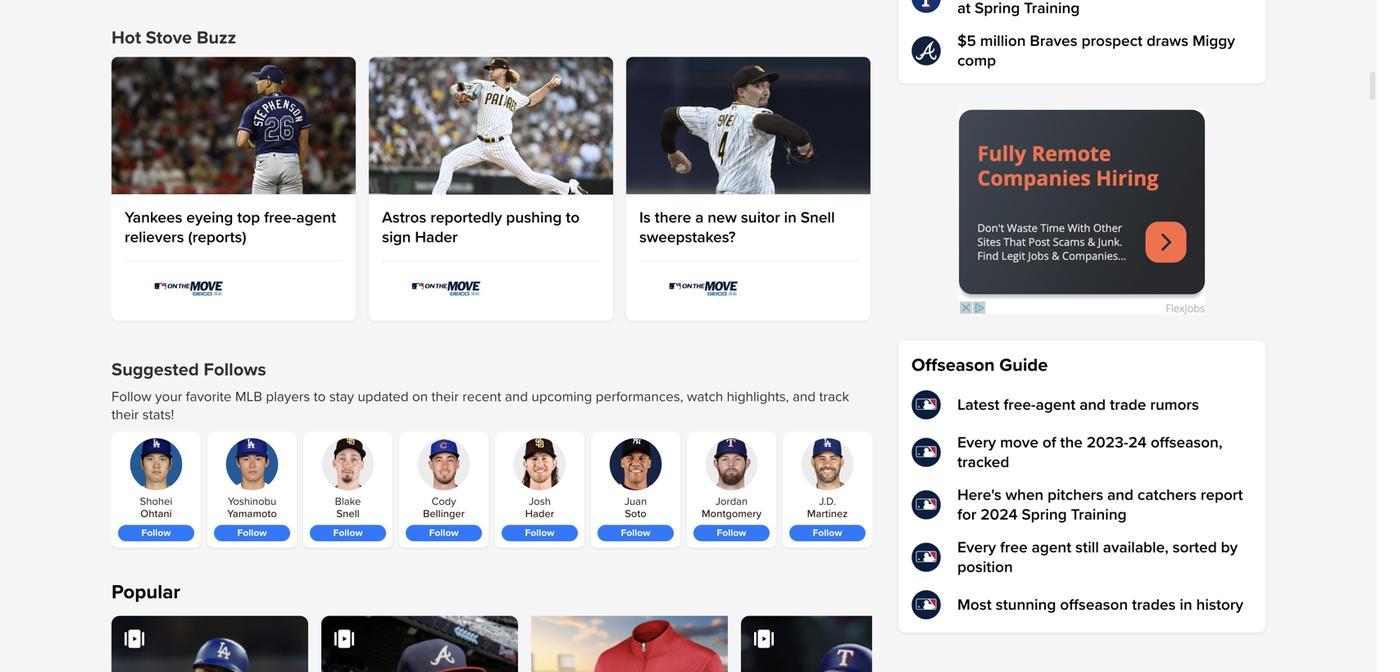 Task type: vqa. For each thing, say whether or not it's contained in the screenshot.
2023
no



Task type: describe. For each thing, give the bounding box(es) containing it.
follow for j.d. martinez
[[813, 527, 843, 539]]

blake snell
[[335, 495, 361, 521]]

buzz
[[197, 27, 236, 49]]

of
[[1043, 433, 1057, 452]]

upcoming
[[532, 389, 592, 405]]

players
[[266, 389, 310, 405]]

braves image
[[912, 36, 941, 66]]

blake
[[335, 495, 361, 508]]

watch
[[687, 389, 724, 405]]

updated
[[358, 389, 409, 405]]

cody
[[432, 495, 456, 508]]

follow for jordan montgomery
[[717, 527, 747, 539]]

spring
[[1022, 506, 1067, 524]]

highlights,
[[727, 389, 789, 405]]

follow button for snell
[[310, 525, 386, 541]]

most stunning offseason trades in history
[[958, 596, 1244, 615]]

(reports)
[[188, 228, 247, 247]]

offseason,
[[1151, 433, 1223, 452]]

report
[[1201, 486, 1244, 505]]

1 horizontal spatial hader
[[526, 507, 555, 521]]

stunning
[[996, 596, 1057, 615]]

when
[[1006, 486, 1044, 505]]

track
[[820, 389, 850, 405]]

a
[[696, 208, 704, 227]]

astros
[[382, 208, 427, 227]]

every free agent still available, sorted by position
[[958, 538, 1238, 577]]

miggy
[[1193, 32, 1236, 50]]

1 horizontal spatial in
[[1180, 596, 1193, 615]]

2023-
[[1087, 433, 1129, 452]]

offseason
[[1061, 596, 1129, 615]]

by
[[1222, 538, 1238, 557]]

suitor
[[741, 208, 780, 227]]

pushing
[[506, 208, 562, 227]]

follow for juan soto
[[621, 527, 651, 539]]

agent inside yankees eyeing top free-agent relievers (reports)
[[296, 208, 336, 227]]

history
[[1197, 596, 1244, 615]]

relievers
[[125, 228, 184, 247]]

follow inside suggested follows follow your favorite mlb players to stay updated on their recent and upcoming performances, watch highlights, and track their stats!
[[112, 389, 152, 405]]

latest free-agent and trade rumors link
[[912, 390, 1253, 420]]

stats!
[[142, 407, 174, 423]]

shohei ohtani
[[140, 495, 172, 521]]

snell inside "is there a new suitor in snell sweepstakes?"
[[801, 208, 835, 227]]

follow button for ohtani
[[118, 525, 194, 541]]

astros reportedly pushing to sign hader image
[[369, 57, 613, 195]]

comp
[[958, 51, 997, 70]]

for
[[958, 506, 977, 524]]

24
[[1129, 433, 1147, 452]]

follow for josh hader
[[525, 527, 555, 539]]

prospect
[[1082, 32, 1143, 50]]

most
[[958, 596, 992, 615]]

jordan montgomery
[[702, 495, 762, 521]]

training
[[1071, 506, 1127, 524]]

mlb image for every free agent still available, sorted by position
[[912, 543, 941, 572]]

the
[[1061, 433, 1083, 452]]

and inside the here's when pitchers and catchers report for 2024 spring training
[[1108, 486, 1134, 505]]

mlb image for most
[[912, 590, 941, 620]]

guide
[[1000, 355, 1048, 376]]

to inside astros reportedly pushing to sign hader
[[566, 208, 580, 227]]

every for every move of the 2023-24 offseason, tracked
[[958, 433, 997, 452]]

draws
[[1147, 32, 1189, 50]]

tracked
[[958, 453, 1010, 472]]

martinez
[[808, 507, 848, 521]]

snell inside blake snell
[[337, 507, 360, 521]]

every for every free agent still available, sorted by position
[[958, 538, 997, 557]]

follow for shohei ohtani
[[141, 527, 171, 539]]

yankees eyeing top free-agent relievers (reports) image
[[112, 57, 356, 194]]

catchers
[[1138, 486, 1197, 505]]

there
[[655, 208, 692, 227]]

free- inside yankees eyeing top free-agent relievers (reports)
[[264, 208, 296, 227]]

yankees eyeing top free-agent relievers (reports) link
[[125, 208, 343, 247]]

popular button
[[98, 575, 180, 612]]

is
[[640, 208, 651, 227]]

juan soto
[[625, 495, 647, 521]]

sign
[[382, 228, 411, 247]]

performances,
[[596, 389, 684, 405]]

josh hader
[[526, 495, 555, 521]]

is there a new suitor in snell sweepstakes? link
[[640, 208, 858, 247]]

trade
[[1110, 396, 1147, 415]]

every move of the 2023-24 offseason, tracked
[[958, 433, 1223, 472]]

here's when pitchers and catchers report for 2024 spring training link
[[912, 485, 1253, 525]]

follow button for hader
[[502, 525, 578, 541]]

astros reportedly pushing to sign hader
[[382, 208, 580, 247]]

1 horizontal spatial their
[[432, 389, 459, 405]]

shohei
[[140, 495, 172, 508]]

still
[[1076, 538, 1100, 557]]



Task type: locate. For each thing, give the bounding box(es) containing it.
$5 million braves prospect draws miggy comp link
[[912, 31, 1253, 71]]

their right on
[[432, 389, 459, 405]]

1 vertical spatial their
[[112, 407, 139, 423]]

astros reportedly pushing to sign hader link
[[382, 208, 600, 247]]

here's
[[958, 486, 1002, 505]]

mlb image inside every free agent still available, sorted by position link
[[912, 543, 941, 572]]

mlb image for every move of the 2023-24 offseason, tracked
[[912, 438, 941, 467]]

mlb image left most
[[912, 590, 941, 620]]

yankees
[[125, 208, 182, 227]]

1 vertical spatial free-
[[1004, 396, 1036, 415]]

million
[[981, 32, 1026, 50]]

every inside the every free agent still available, sorted by position
[[958, 538, 997, 557]]

yamamoto
[[227, 507, 277, 521]]

0 vertical spatial every
[[958, 433, 997, 452]]

suggested
[[112, 359, 199, 381]]

j.d. martinez
[[808, 495, 848, 521]]

offseason guide
[[912, 355, 1048, 376]]

every
[[958, 433, 997, 452], [958, 538, 997, 557]]

cody bellinger
[[423, 495, 465, 521]]

free
[[1001, 538, 1028, 557]]

in inside "is there a new suitor in snell sweepstakes?"
[[784, 208, 797, 227]]

advertisement element for is there a new suitor in snell sweepstakes?
[[667, 274, 831, 301]]

$5 million braves prospect draws miggy comp
[[958, 32, 1236, 70]]

7 follow button from the left
[[694, 525, 770, 541]]

popular
[[112, 580, 180, 604]]

1 mlb image from the top
[[912, 490, 941, 520]]

latest
[[958, 396, 1000, 415]]

follow down bellinger
[[429, 527, 459, 539]]

to right pushing
[[566, 208, 580, 227]]

favorite
[[186, 389, 232, 405]]

1 every from the top
[[958, 433, 997, 452]]

every inside the "every move of the 2023-24 offseason, tracked"
[[958, 433, 997, 452]]

follow button down soto
[[598, 525, 674, 541]]

suggested follows follow your favorite mlb players to stay updated on their recent and upcoming performances, watch highlights, and track their stats!
[[112, 359, 850, 423]]

follow button down blake snell
[[310, 525, 386, 541]]

soto
[[625, 507, 647, 521]]

free-
[[264, 208, 296, 227], [1004, 396, 1036, 415]]

every move of the 2023-24 offseason, tracked link
[[912, 433, 1253, 472]]

to
[[566, 208, 580, 227], [314, 389, 326, 405]]

0 vertical spatial hader
[[415, 228, 458, 247]]

free- right top
[[264, 208, 296, 227]]

stay
[[329, 389, 354, 405]]

hot
[[112, 27, 141, 49]]

and up training
[[1108, 486, 1134, 505]]

advertisement element
[[960, 110, 1206, 315], [152, 274, 316, 301], [409, 274, 573, 301], [667, 274, 831, 301], [531, 616, 728, 672]]

0 vertical spatial their
[[432, 389, 459, 405]]

1 vertical spatial every
[[958, 538, 997, 557]]

follows
[[204, 359, 266, 381]]

their left the stats!
[[112, 407, 139, 423]]

agent
[[296, 208, 336, 227], [1036, 396, 1076, 415], [1032, 538, 1072, 557]]

rumors
[[1151, 396, 1200, 415]]

sorted
[[1173, 538, 1218, 557]]

agent up the of
[[1036, 396, 1076, 415]]

advertisement element for astros reportedly pushing to sign hader
[[409, 274, 573, 301]]

follow button down montgomery
[[694, 525, 770, 541]]

follow down soto
[[621, 527, 651, 539]]

new
[[708, 208, 737, 227]]

mlb image
[[912, 390, 941, 420], [912, 438, 941, 467], [912, 543, 941, 572]]

follow button for bellinger
[[406, 525, 482, 541]]

ohtani
[[140, 507, 172, 521]]

follow down josh hader in the bottom left of the page
[[525, 527, 555, 539]]

agent for every
[[1032, 538, 1072, 557]]

0 horizontal spatial to
[[314, 389, 326, 405]]

and left track
[[793, 389, 816, 405]]

follow button down josh hader in the bottom left of the page
[[502, 525, 578, 541]]

agent for latest
[[1036, 396, 1076, 415]]

montgomery
[[702, 507, 762, 521]]

mlb
[[235, 389, 262, 405]]

stove
[[146, 27, 192, 49]]

0 vertical spatial mlb image
[[912, 490, 941, 520]]

braves
[[1030, 32, 1078, 50]]

mlb image left for
[[912, 490, 941, 520]]

mlb image inside 'here's when pitchers and catchers report for 2024 spring training' link
[[912, 490, 941, 520]]

mlb image left position
[[912, 543, 941, 572]]

hader inside astros reportedly pushing to sign hader
[[415, 228, 458, 247]]

in right suitor in the top right of the page
[[784, 208, 797, 227]]

1 follow button from the left
[[118, 525, 194, 541]]

0 vertical spatial mlb image
[[912, 390, 941, 420]]

jordan
[[716, 495, 748, 508]]

here's when pitchers and catchers report for 2024 spring training
[[958, 486, 1244, 524]]

most stunning offseason trades in history link
[[912, 590, 1253, 620]]

1 horizontal spatial to
[[566, 208, 580, 227]]

follow up the stats!
[[112, 389, 152, 405]]

5 follow button from the left
[[502, 525, 578, 541]]

on
[[412, 389, 428, 405]]

follow button down yamamoto on the bottom
[[214, 525, 290, 541]]

top
[[237, 208, 260, 227]]

follow button
[[118, 525, 194, 541], [214, 525, 290, 541], [310, 525, 386, 541], [406, 525, 482, 541], [502, 525, 578, 541], [598, 525, 674, 541], [694, 525, 770, 541], [790, 525, 866, 541]]

0 horizontal spatial hader
[[415, 228, 458, 247]]

mlb image down the offseason
[[912, 390, 941, 420]]

offseason
[[912, 355, 995, 376]]

agent right top
[[296, 208, 336, 227]]

mlb image inside every move of the 2023-24 offseason, tracked link
[[912, 438, 941, 467]]

is there a new suitor in snell sweepstakes? image
[[627, 57, 871, 194]]

follow button down ohtani
[[118, 525, 194, 541]]

agent inside the every free agent still available, sorted by position
[[1032, 538, 1072, 557]]

2 mlb image from the top
[[912, 438, 941, 467]]

1 vertical spatial to
[[314, 389, 326, 405]]

2 every from the top
[[958, 538, 997, 557]]

follow down martinez
[[813, 527, 843, 539]]

0 horizontal spatial their
[[112, 407, 139, 423]]

0 vertical spatial in
[[784, 208, 797, 227]]

0 horizontal spatial in
[[784, 208, 797, 227]]

follow button down martinez
[[790, 525, 866, 541]]

to inside suggested follows follow your favorite mlb players to stay updated on their recent and upcoming performances, watch highlights, and track their stats!
[[314, 389, 326, 405]]

follow down montgomery
[[717, 527, 747, 539]]

advertisement element for yankees eyeing top free-agent relievers (reports)
[[152, 274, 316, 301]]

0 vertical spatial to
[[566, 208, 580, 227]]

their
[[432, 389, 459, 405], [112, 407, 139, 423]]

follow
[[112, 389, 152, 405], [141, 527, 171, 539], [237, 527, 267, 539], [333, 527, 363, 539], [429, 527, 459, 539], [525, 527, 555, 539], [621, 527, 651, 539], [717, 527, 747, 539], [813, 527, 843, 539]]

2 vertical spatial agent
[[1032, 538, 1072, 557]]

2 mlb image from the top
[[912, 590, 941, 620]]

0 horizontal spatial free-
[[264, 208, 296, 227]]

2 vertical spatial mlb image
[[912, 543, 941, 572]]

follow button for soto
[[598, 525, 674, 541]]

mlb image left tracked
[[912, 438, 941, 467]]

every up tracked
[[958, 433, 997, 452]]

8 follow button from the left
[[790, 525, 866, 541]]

move
[[1001, 433, 1039, 452]]

1 horizontal spatial free-
[[1004, 396, 1036, 415]]

mlb image for latest free-agent and trade rumors
[[912, 390, 941, 420]]

yoshinobu yamamoto
[[227, 495, 277, 521]]

1 vertical spatial hader
[[526, 507, 555, 521]]

1 horizontal spatial snell
[[801, 208, 835, 227]]

sweepstakes?
[[640, 228, 736, 247]]

bellinger
[[423, 507, 465, 521]]

follow down blake snell
[[333, 527, 363, 539]]

follow down yamamoto on the bottom
[[237, 527, 267, 539]]

0 vertical spatial snell
[[801, 208, 835, 227]]

0 vertical spatial agent
[[296, 208, 336, 227]]

agent down spring
[[1032, 538, 1072, 557]]

is there a new suitor in snell sweepstakes?
[[640, 208, 835, 247]]

j.d.
[[819, 495, 836, 508]]

mlb image for here's
[[912, 490, 941, 520]]

1 vertical spatial agent
[[1036, 396, 1076, 415]]

yankees eyeing top free-agent relievers (reports)
[[125, 208, 336, 247]]

trades
[[1133, 596, 1176, 615]]

mlb image
[[912, 490, 941, 520], [912, 590, 941, 620]]

latest free-agent and trade rumors
[[958, 396, 1200, 415]]

and right 'recent'
[[505, 389, 528, 405]]

reportedly
[[431, 208, 502, 227]]

and left trade
[[1080, 396, 1106, 415]]

follow down ohtani
[[141, 527, 171, 539]]

in right the trades
[[1180, 596, 1193, 615]]

follow button for yamamoto
[[214, 525, 290, 541]]

1 vertical spatial snell
[[337, 507, 360, 521]]

follow button for martinez
[[790, 525, 866, 541]]

yoshinobu
[[228, 495, 276, 508]]

follow for yoshinobu yamamoto
[[237, 527, 267, 539]]

1 mlb image from the top
[[912, 390, 941, 420]]

position
[[958, 558, 1013, 577]]

6 follow button from the left
[[598, 525, 674, 541]]

3 mlb image from the top
[[912, 543, 941, 572]]

your
[[155, 389, 182, 405]]

recent
[[463, 389, 502, 405]]

free- up 'move'
[[1004, 396, 1036, 415]]

every up position
[[958, 538, 997, 557]]

pitchers
[[1048, 486, 1104, 505]]

available,
[[1104, 538, 1169, 557]]

3 follow button from the left
[[310, 525, 386, 541]]

hader
[[415, 228, 458, 247], [526, 507, 555, 521]]

2 follow button from the left
[[214, 525, 290, 541]]

1 vertical spatial mlb image
[[912, 590, 941, 620]]

0 vertical spatial free-
[[264, 208, 296, 227]]

in
[[784, 208, 797, 227], [1180, 596, 1193, 615]]

follow for blake snell
[[333, 527, 363, 539]]

4 follow button from the left
[[406, 525, 482, 541]]

juan
[[625, 495, 647, 508]]

2024
[[981, 506, 1018, 524]]

hot stove buzz
[[112, 27, 236, 49]]

josh
[[529, 495, 551, 508]]

1 vertical spatial mlb image
[[912, 438, 941, 467]]

$5
[[958, 32, 977, 50]]

1 vertical spatial in
[[1180, 596, 1193, 615]]

follow for cody bellinger
[[429, 527, 459, 539]]

rangers image
[[912, 0, 941, 13]]

0 horizontal spatial snell
[[337, 507, 360, 521]]

to left stay
[[314, 389, 326, 405]]

every free agent still available, sorted by position link
[[912, 538, 1253, 577]]

follow button down bellinger
[[406, 525, 482, 541]]

follow button for montgomery
[[694, 525, 770, 541]]



